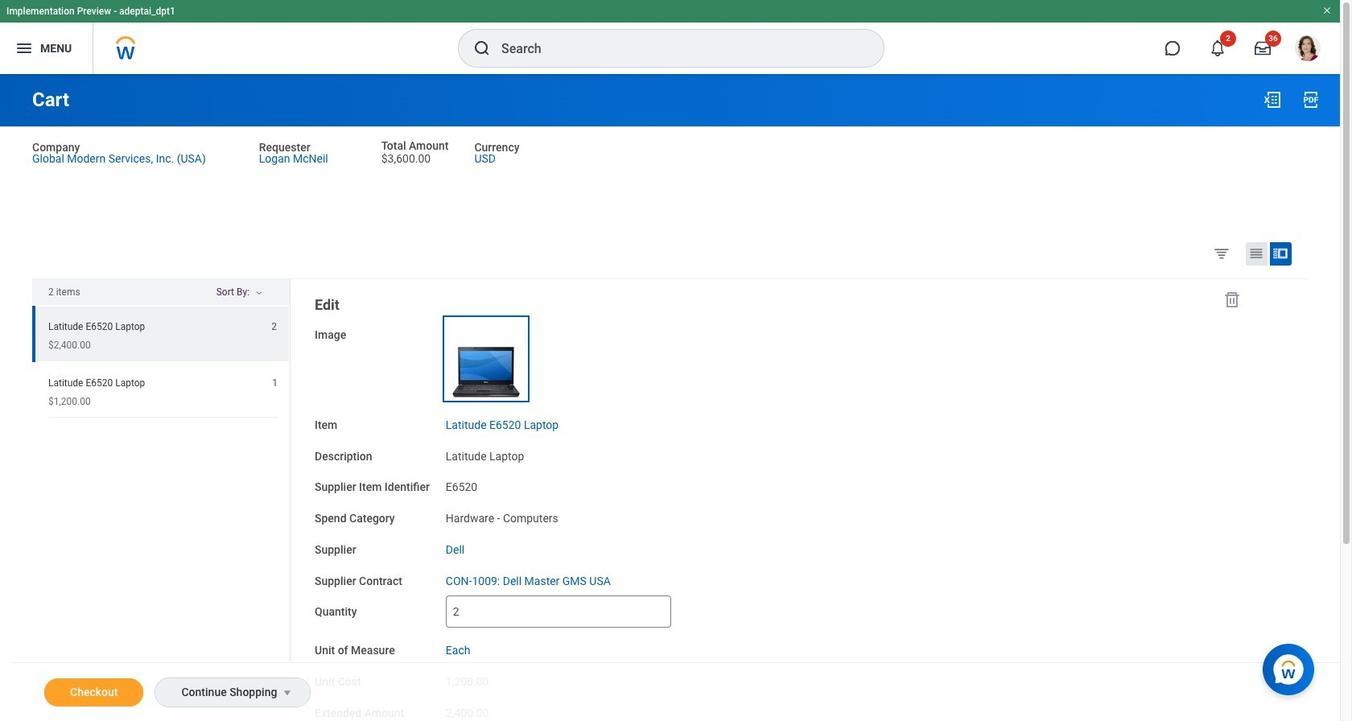 Task type: describe. For each thing, give the bounding box(es) containing it.
inbox large image
[[1255, 40, 1271, 56]]

Toggle to List Detail view radio
[[1271, 242, 1292, 266]]

toggle to grid view image
[[1249, 245, 1265, 262]]

justify image
[[14, 39, 34, 58]]

navigation pane region
[[291, 279, 1262, 721]]

hardware - computers element
[[446, 509, 559, 525]]



Task type: locate. For each thing, give the bounding box(es) containing it.
close environment banner image
[[1323, 6, 1333, 15]]

None text field
[[446, 596, 671, 628]]

main content
[[0, 74, 1341, 721]]

arrow down image
[[269, 286, 288, 296]]

search image
[[473, 39, 492, 58]]

notifications large image
[[1210, 40, 1226, 56]]

e6520.jpg image
[[446, 319, 526, 399]]

none text field inside navigation pane region
[[446, 596, 671, 628]]

option group
[[1210, 241, 1304, 269]]

Toggle to Grid view radio
[[1246, 242, 1268, 266]]

delete image
[[1223, 290, 1242, 309]]

Search Workday  search field
[[502, 31, 851, 66]]

region
[[32, 279, 291, 721]]

toggle to list detail view image
[[1273, 245, 1289, 262]]

profile logan mcneil image
[[1296, 35, 1321, 64]]

select to filter grid data image
[[1213, 245, 1231, 262]]

view printable version (pdf) image
[[1302, 90, 1321, 110]]

export to excel image
[[1263, 90, 1283, 110]]

banner
[[0, 0, 1341, 74]]

item list list box
[[32, 306, 290, 418]]



Task type: vqa. For each thing, say whether or not it's contained in the screenshot.
Delete image
yes



